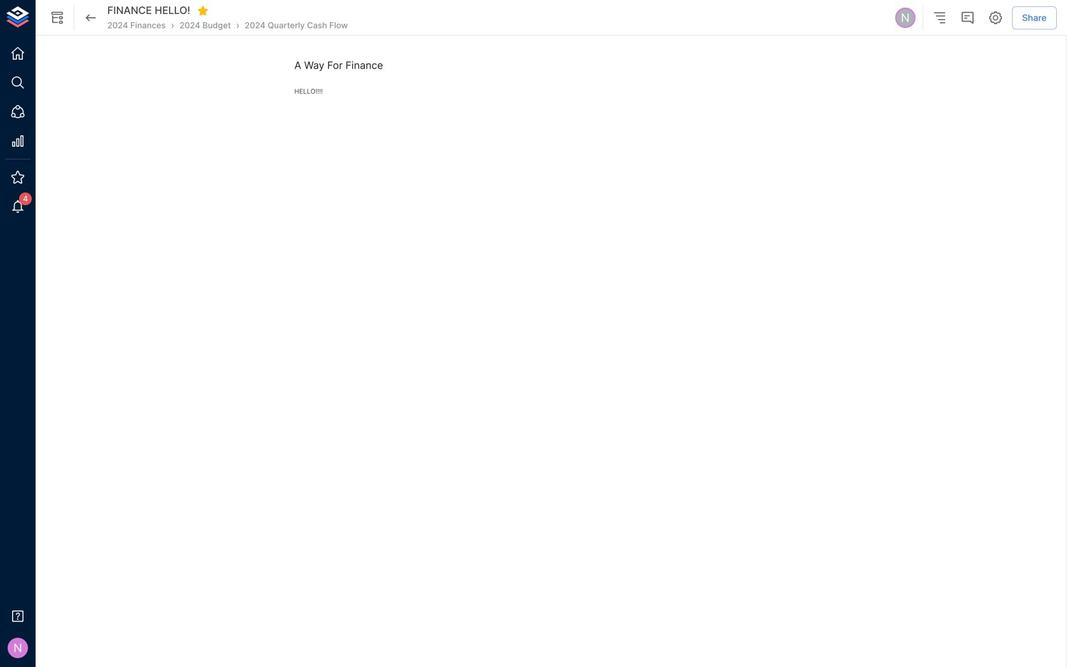 Task type: describe. For each thing, give the bounding box(es) containing it.
comments image
[[961, 10, 976, 25]]

remove favorite image
[[197, 5, 209, 16]]

table of contents image
[[933, 10, 948, 25]]

settings image
[[989, 10, 1004, 25]]

go back image
[[83, 10, 99, 25]]



Task type: vqa. For each thing, say whether or not it's contained in the screenshot.
Show Wiki image
yes



Task type: locate. For each thing, give the bounding box(es) containing it.
show wiki image
[[50, 10, 65, 25]]



